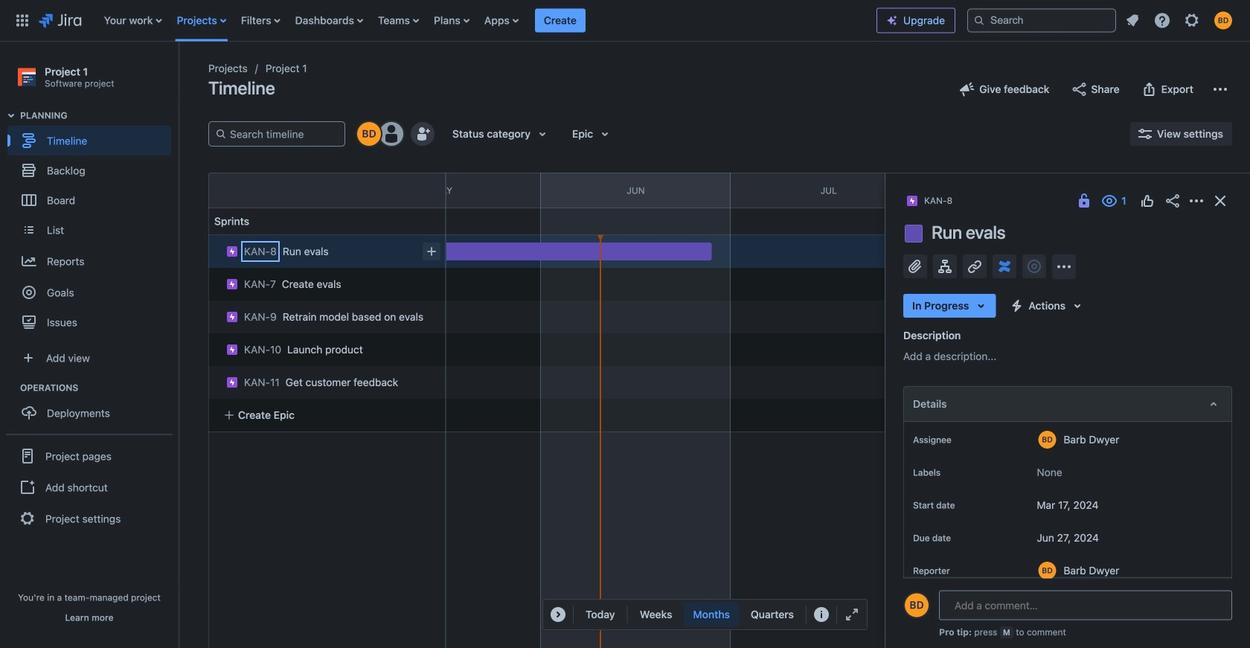 Task type: locate. For each thing, give the bounding box(es) containing it.
cell
[[208, 235, 447, 268], [203, 264, 448, 301], [203, 296, 448, 334], [203, 329, 448, 366], [203, 362, 448, 399]]

0 horizontal spatial list
[[97, 0, 877, 41]]

0 vertical spatial heading
[[20, 110, 178, 122]]

heading for group associated with planning image
[[20, 110, 178, 122]]

epic image
[[226, 246, 238, 258], [226, 278, 238, 290], [226, 311, 238, 323], [226, 377, 238, 389]]

Search field
[[968, 9, 1117, 32]]

heading
[[20, 110, 178, 122], [20, 382, 178, 394]]

jira image
[[39, 12, 82, 29], [39, 12, 82, 29]]

group for planning image
[[7, 110, 178, 342]]

1 horizontal spatial column header
[[927, 173, 1124, 208]]

1 heading from the top
[[20, 110, 178, 122]]

1 column header from the left
[[155, 173, 345, 208]]

link goals image
[[1026, 258, 1044, 275]]

None search field
[[968, 9, 1117, 32]]

sidebar element
[[0, 42, 179, 649]]

1 vertical spatial group
[[7, 382, 178, 433]]

list
[[97, 0, 877, 41], [1120, 7, 1242, 34]]

group
[[7, 110, 178, 342], [7, 382, 178, 433], [6, 434, 173, 540]]

row header inside timeline grid
[[208, 173, 447, 208]]

1 vertical spatial heading
[[20, 382, 178, 394]]

add a child issue image
[[937, 258, 955, 275]]

primary element
[[9, 0, 877, 41]]

settings image
[[1184, 12, 1202, 29]]

0 vertical spatial group
[[7, 110, 178, 342]]

0 horizontal spatial column header
[[155, 173, 345, 208]]

legend image
[[813, 606, 831, 624]]

2 vertical spatial group
[[6, 434, 173, 540]]

create child issue image
[[423, 243, 441, 261]]

sidebar navigation image
[[162, 60, 195, 89]]

column header
[[155, 173, 345, 208], [927, 173, 1124, 208]]

list item
[[535, 0, 586, 41]]

banner
[[0, 0, 1251, 42]]

1 horizontal spatial list
[[1120, 7, 1242, 34]]

Search timeline text field
[[227, 122, 339, 146]]

row header
[[208, 173, 447, 208]]

project overview element
[[904, 605, 1233, 640]]

your profile and settings image
[[1215, 12, 1233, 29]]

goal image
[[22, 286, 36, 299]]

2 heading from the top
[[20, 382, 178, 394]]



Task type: vqa. For each thing, say whether or not it's contained in the screenshot.
Epic icon to the bottom
no



Task type: describe. For each thing, give the bounding box(es) containing it.
4 epic image from the top
[[226, 377, 238, 389]]

timeline grid
[[60, 173, 1251, 649]]

1 epic image from the top
[[226, 246, 238, 258]]

enter full screen image
[[844, 606, 861, 624]]

epic image
[[226, 344, 238, 356]]

search image
[[974, 15, 986, 26]]

2 column header from the left
[[927, 173, 1124, 208]]

export icon image
[[1141, 80, 1159, 98]]

attach image
[[907, 258, 925, 275]]

Add a comment… field
[[940, 591, 1233, 621]]

details element
[[904, 386, 1233, 422]]

group for 'operations' icon
[[7, 382, 178, 433]]

timeline view to show as group
[[631, 603, 803, 627]]

3 epic image from the top
[[226, 311, 238, 323]]

help image
[[1154, 12, 1172, 29]]

notifications image
[[1124, 12, 1142, 29]]

add people image
[[414, 125, 432, 143]]

heading for group related to 'operations' icon
[[20, 382, 178, 394]]

appswitcher icon image
[[13, 12, 31, 29]]

2 epic image from the top
[[226, 278, 238, 290]]

planning image
[[2, 107, 20, 124]]

operations image
[[2, 379, 20, 397]]

close image
[[1212, 192, 1230, 210]]



